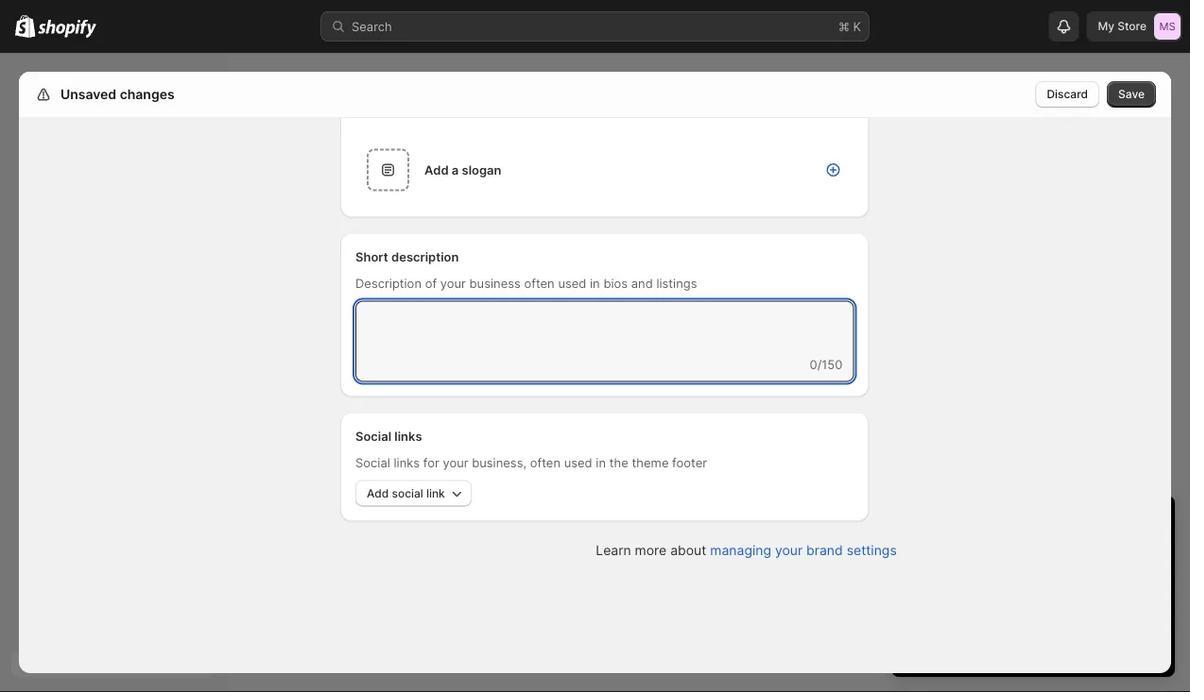 Task type: vqa. For each thing, say whether or not it's contained in the screenshot.
leftmost the Customers
no



Task type: locate. For each thing, give the bounding box(es) containing it.
settings
[[847, 543, 897, 559]]

social links
[[355, 430, 422, 445]]

1 vertical spatial social
[[355, 457, 390, 471]]

in left bios
[[590, 277, 600, 292]]

the
[[609, 457, 628, 471]]

often right business
[[524, 277, 555, 292]]

discard
[[1047, 87, 1088, 101]]

my
[[1098, 19, 1114, 33]]

a
[[452, 163, 459, 178]]

add social link button
[[355, 481, 471, 508]]

used left bios
[[558, 277, 586, 292]]

add a slogan
[[424, 163, 501, 178]]

save
[[1118, 87, 1145, 101]]

social up add social link
[[355, 430, 391, 445]]

brand
[[806, 543, 843, 559]]

2 social from the top
[[355, 457, 390, 471]]

in left the
[[596, 457, 606, 471]]

0 horizontal spatial shopify image
[[15, 15, 35, 38]]

0 horizontal spatial add
[[367, 487, 389, 501]]

1 horizontal spatial add
[[424, 163, 449, 178]]

1 vertical spatial used
[[564, 457, 592, 471]]

in
[[590, 277, 600, 292], [596, 457, 606, 471]]

links left for
[[394, 457, 420, 471]]

short
[[355, 250, 388, 265]]

1 vertical spatial your
[[443, 457, 468, 471]]

1 vertical spatial in
[[596, 457, 606, 471]]

links for social links for your business, often used in the theme footer
[[394, 457, 420, 471]]

listings
[[656, 277, 697, 292]]

links up social
[[394, 430, 422, 445]]

0 vertical spatial links
[[394, 430, 422, 445]]

add left social
[[367, 487, 389, 501]]

add left a
[[424, 163, 449, 178]]

0 vertical spatial social
[[355, 430, 391, 445]]

bios
[[603, 277, 628, 292]]

social down social links
[[355, 457, 390, 471]]

save button
[[1107, 81, 1156, 108]]

your
[[440, 277, 466, 292], [443, 457, 468, 471], [775, 543, 803, 559]]

learn
[[596, 543, 631, 559]]

dialog
[[1179, 54, 1190, 693]]

None text field
[[355, 302, 854, 356]]

1 vertical spatial add
[[367, 487, 389, 501]]

shopify image
[[15, 15, 35, 38], [38, 19, 97, 38]]

often
[[524, 277, 555, 292], [530, 457, 561, 471]]

add
[[424, 163, 449, 178], [367, 487, 389, 501]]

0 vertical spatial add
[[424, 163, 449, 178]]

social
[[355, 430, 391, 445], [355, 457, 390, 471]]

often right business,
[[530, 457, 561, 471]]

your right for
[[443, 457, 468, 471]]

1 vertical spatial links
[[394, 457, 420, 471]]

links
[[394, 430, 422, 445], [394, 457, 420, 471]]

1 social from the top
[[355, 430, 391, 445]]

your right of
[[440, 277, 466, 292]]

social for social links
[[355, 430, 391, 445]]

k
[[853, 19, 861, 34]]

your left brand
[[775, 543, 803, 559]]

description
[[355, 277, 422, 292]]

add inside "dropdown button"
[[367, 487, 389, 501]]

used
[[558, 277, 586, 292], [564, 457, 592, 471]]

unsaved
[[60, 86, 116, 103]]

3 days left in your trial element
[[891, 545, 1175, 678]]

used left the
[[564, 457, 592, 471]]



Task type: describe. For each thing, give the bounding box(es) containing it.
my store image
[[1154, 13, 1181, 40]]

search
[[352, 19, 392, 34]]

about
[[670, 543, 706, 559]]

⌘ k
[[838, 19, 861, 34]]

add for add a slogan
[[424, 163, 449, 178]]

0 vertical spatial used
[[558, 277, 586, 292]]

social links for your business, often used in the theme footer
[[355, 457, 707, 471]]

0 vertical spatial your
[[440, 277, 466, 292]]

theme
[[632, 457, 669, 471]]

store
[[1117, 19, 1147, 33]]

for
[[423, 457, 439, 471]]

description of your business often used in bios and listings
[[355, 277, 697, 292]]

0 vertical spatial in
[[590, 277, 600, 292]]

⌘
[[838, 19, 850, 34]]

add social link
[[367, 487, 445, 501]]

slogan
[[462, 163, 501, 178]]

0 vertical spatial often
[[524, 277, 555, 292]]

of
[[425, 277, 437, 292]]

1 vertical spatial often
[[530, 457, 561, 471]]

add for add social link
[[367, 487, 389, 501]]

business
[[469, 277, 521, 292]]

unsaved changes
[[60, 86, 175, 103]]

my store
[[1098, 19, 1147, 33]]

business,
[[472, 457, 527, 471]]

social
[[392, 487, 423, 501]]

1 horizontal spatial shopify image
[[38, 19, 97, 38]]

and
[[631, 277, 653, 292]]

settings dialog
[[19, 0, 1171, 674]]

settings
[[57, 86, 110, 103]]

managing
[[710, 543, 771, 559]]

learn more about managing your brand settings
[[596, 543, 897, 559]]

description
[[391, 250, 459, 265]]

social for social links for your business, often used in the theme footer
[[355, 457, 390, 471]]

links for social links
[[394, 430, 422, 445]]

2 vertical spatial your
[[775, 543, 803, 559]]

changes
[[120, 86, 175, 103]]

discard button
[[1035, 81, 1099, 108]]

footer
[[672, 457, 707, 471]]

more
[[635, 543, 667, 559]]

none text field inside settings dialog
[[355, 302, 854, 356]]

managing your brand settings link
[[710, 543, 897, 559]]

link
[[426, 487, 445, 501]]

short description
[[355, 250, 459, 265]]



